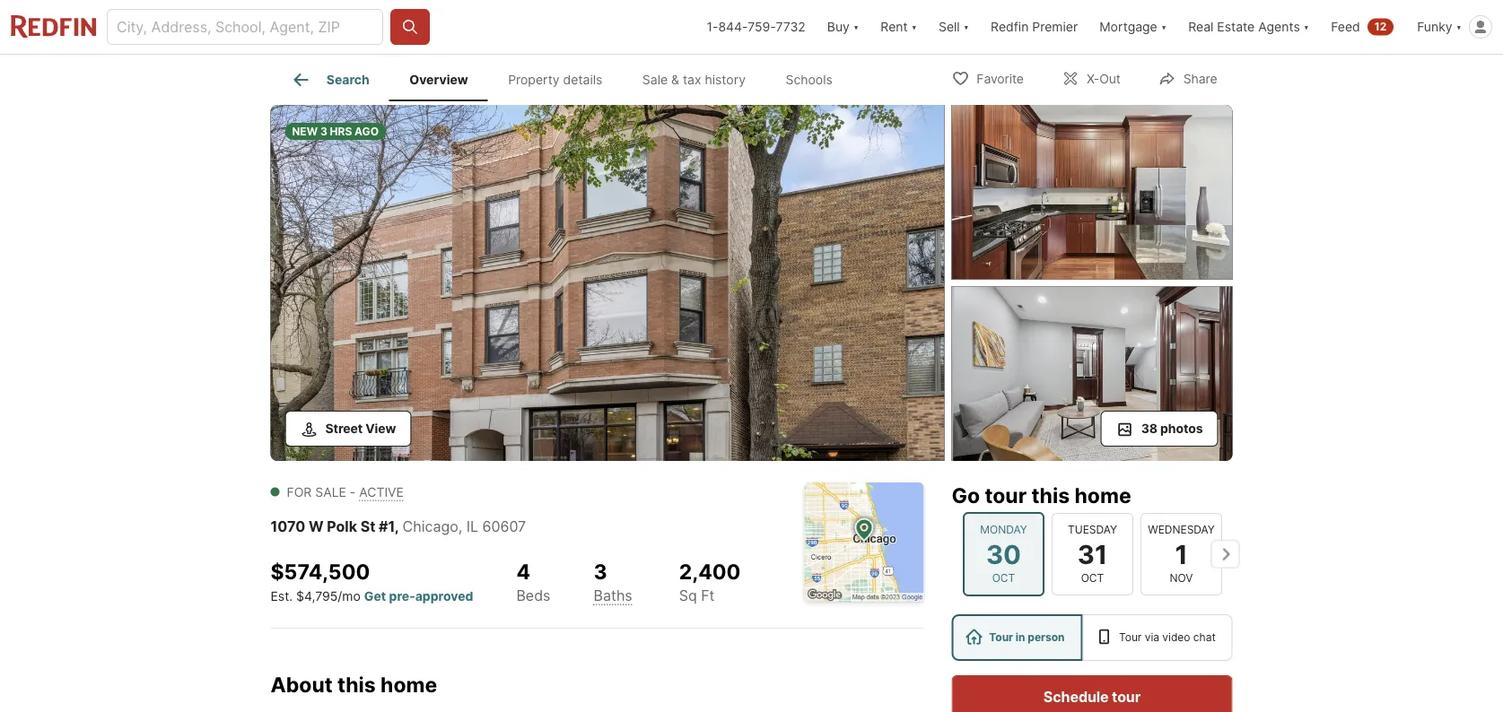 Task type: vqa. For each thing, say whether or not it's contained in the screenshot.
'Mortgage'
yes



Task type: locate. For each thing, give the bounding box(es) containing it.
City, Address, School, Agent, ZIP search field
[[107, 9, 383, 45]]

baths link
[[594, 587, 633, 604]]

1 , from the left
[[395, 518, 399, 536]]

pre-
[[389, 589, 415, 604]]

▾ right funky
[[1457, 19, 1462, 35]]

1
[[1175, 539, 1188, 570]]

home down the pre-
[[381, 672, 437, 698]]

1 ▾ from the left
[[854, 19, 859, 35]]

1 horizontal spatial tour
[[1112, 689, 1141, 706]]

redfin premier button
[[980, 0, 1089, 54]]

tab list
[[271, 55, 867, 101]]

▾ right rent
[[912, 19, 917, 35]]

tab list containing search
[[271, 55, 867, 101]]

tour
[[990, 632, 1014, 645], [1119, 632, 1142, 645]]

1 horizontal spatial ,
[[458, 518, 463, 536]]

rent ▾
[[881, 19, 917, 35]]

this
[[1032, 483, 1070, 508], [338, 672, 376, 698]]

tour up the monday
[[985, 483, 1027, 508]]

6 ▾ from the left
[[1457, 19, 1462, 35]]

▾ right agents
[[1304, 19, 1310, 35]]

tour for schedule
[[1112, 689, 1141, 706]]

, right st
[[395, 518, 399, 536]]

12
[[1375, 20, 1387, 33]]

video
[[1163, 632, 1191, 645]]

7732
[[776, 19, 806, 35]]

1 horizontal spatial oct
[[1081, 572, 1104, 585]]

2 ▾ from the left
[[912, 19, 917, 35]]

sell ▾ button
[[928, 0, 980, 54]]

about
[[271, 672, 333, 698]]

tuesday
[[1068, 524, 1117, 537]]

▾ for sell ▾
[[964, 19, 970, 35]]

tour left in
[[990, 632, 1014, 645]]

1 horizontal spatial home
[[1075, 483, 1132, 508]]

▾ for buy ▾
[[854, 19, 859, 35]]

chicago
[[403, 518, 458, 536]]

ago
[[355, 125, 379, 138]]

0 horizontal spatial home
[[381, 672, 437, 698]]

ft
[[701, 587, 715, 605]]

street view button
[[285, 411, 411, 447]]

1 oct from the left
[[992, 572, 1015, 585]]

oct inside monday 30 oct
[[992, 572, 1015, 585]]

w
[[309, 518, 324, 536]]

tour inside "option"
[[1119, 632, 1142, 645]]

2 , from the left
[[458, 518, 463, 536]]

1 horizontal spatial 3
[[594, 559, 607, 584]]

▾ right buy
[[854, 19, 859, 35]]

1 vertical spatial 3
[[594, 559, 607, 584]]

street
[[325, 421, 363, 436]]

0 horizontal spatial 3
[[320, 125, 328, 138]]

rent ▾ button
[[870, 0, 928, 54]]

oct down "30"
[[992, 572, 1015, 585]]

5 ▾ from the left
[[1304, 19, 1310, 35]]

3 inside 3 baths
[[594, 559, 607, 584]]

1070 w polk st #1 , chicago , il 60607
[[271, 518, 526, 536]]

active
[[359, 485, 404, 500]]

tour inside option
[[990, 632, 1014, 645]]

0 vertical spatial tour
[[985, 483, 1027, 508]]

approved
[[415, 589, 474, 604]]

,
[[395, 518, 399, 536], [458, 518, 463, 536]]

tour inside button
[[1112, 689, 1141, 706]]

funky ▾
[[1418, 19, 1462, 35]]

redfin premier
[[991, 19, 1078, 35]]

schedule tour
[[1044, 689, 1141, 706]]

, left il
[[458, 518, 463, 536]]

tour for go
[[985, 483, 1027, 508]]

1 horizontal spatial this
[[1032, 483, 1070, 508]]

person
[[1028, 632, 1065, 645]]

1 vertical spatial this
[[338, 672, 376, 698]]

▾ inside dropdown button
[[1304, 19, 1310, 35]]

$574,500 est. $4,795 /mo get pre-approved
[[271, 559, 474, 604]]

list box
[[952, 615, 1233, 662]]

&
[[672, 72, 680, 87]]

▾ right mortgage
[[1161, 19, 1167, 35]]

baths
[[594, 587, 633, 604]]

buy ▾
[[828, 19, 859, 35]]

0 horizontal spatial tour
[[990, 632, 1014, 645]]

3 ▾ from the left
[[964, 19, 970, 35]]

tour left via
[[1119, 632, 1142, 645]]

property details tab
[[488, 58, 623, 101]]

3 up baths
[[594, 559, 607, 584]]

1 vertical spatial tour
[[1112, 689, 1141, 706]]

oct for 31
[[1081, 572, 1104, 585]]

monday
[[980, 524, 1027, 537]]

tour right schedule
[[1112, 689, 1141, 706]]

property
[[508, 72, 560, 87]]

oct down the '31'
[[1081, 572, 1104, 585]]

2 oct from the left
[[1081, 572, 1104, 585]]

1-
[[707, 19, 719, 35]]

for
[[287, 485, 312, 500]]

60607
[[482, 518, 526, 536]]

None button
[[963, 512, 1045, 597], [1052, 513, 1133, 596], [1141, 513, 1222, 596], [963, 512, 1045, 597], [1052, 513, 1133, 596], [1141, 513, 1222, 596]]

38
[[1142, 421, 1158, 436]]

history
[[705, 72, 746, 87]]

mortgage ▾ button
[[1089, 0, 1178, 54]]

for sale - active
[[287, 485, 404, 500]]

▾ right the 'sell'
[[964, 19, 970, 35]]

rent ▾ button
[[881, 0, 917, 54]]

view
[[366, 421, 396, 436]]

0 horizontal spatial oct
[[992, 572, 1015, 585]]

sq
[[679, 587, 697, 605]]

0 vertical spatial 3
[[320, 125, 328, 138]]

this right about in the left bottom of the page
[[338, 672, 376, 698]]

1070
[[271, 518, 306, 536]]

this up tuesday
[[1032, 483, 1070, 508]]

overview tab
[[390, 58, 488, 101]]

4 ▾ from the left
[[1161, 19, 1167, 35]]

1070 w polk st #1, chicago, il 60607 image
[[271, 105, 945, 461], [952, 105, 1233, 280], [952, 287, 1233, 461]]

est.
[[271, 589, 293, 604]]

real estate agents ▾ link
[[1189, 0, 1310, 54]]

sale & tax history
[[643, 72, 746, 87]]

premier
[[1033, 19, 1078, 35]]

1 tour from the left
[[990, 632, 1014, 645]]

tour
[[985, 483, 1027, 508], [1112, 689, 1141, 706]]

▾
[[854, 19, 859, 35], [912, 19, 917, 35], [964, 19, 970, 35], [1161, 19, 1167, 35], [1304, 19, 1310, 35], [1457, 19, 1462, 35]]

oct inside tuesday 31 oct
[[1081, 572, 1104, 585]]

mortgage ▾ button
[[1100, 0, 1167, 54]]

3 baths
[[594, 559, 633, 604]]

38 photos button
[[1101, 411, 1219, 447]]

oct for 30
[[992, 572, 1015, 585]]

2 tour from the left
[[1119, 632, 1142, 645]]

redfin
[[991, 19, 1029, 35]]

3 left hrs
[[320, 125, 328, 138]]

0 horizontal spatial ,
[[395, 518, 399, 536]]

1 horizontal spatial tour
[[1119, 632, 1142, 645]]

home up tuesday
[[1075, 483, 1132, 508]]

0 horizontal spatial tour
[[985, 483, 1027, 508]]



Task type: describe. For each thing, give the bounding box(es) containing it.
sale
[[315, 485, 346, 500]]

search
[[327, 72, 370, 87]]

1 vertical spatial home
[[381, 672, 437, 698]]

real estate agents ▾ button
[[1178, 0, 1321, 54]]

buy ▾ button
[[817, 0, 870, 54]]

map entry image
[[805, 483, 924, 602]]

tour in person option
[[952, 615, 1083, 662]]

chat
[[1194, 632, 1216, 645]]

0 vertical spatial home
[[1075, 483, 1132, 508]]

go
[[952, 483, 980, 508]]

list box containing tour in person
[[952, 615, 1233, 662]]

x-
[[1087, 71, 1100, 87]]

share button
[[1144, 60, 1233, 97]]

30
[[986, 539, 1021, 570]]

#1
[[379, 518, 395, 536]]

go tour this home
[[952, 483, 1132, 508]]

submit search image
[[401, 18, 419, 36]]

4
[[517, 559, 531, 584]]

tour for tour in person
[[990, 632, 1014, 645]]

0 horizontal spatial this
[[338, 672, 376, 698]]

tour for tour via video chat
[[1119, 632, 1142, 645]]

4 beds
[[517, 559, 551, 604]]

2,400 sq ft
[[679, 559, 741, 605]]

sale & tax history tab
[[623, 58, 766, 101]]

tour via video chat option
[[1083, 615, 1233, 662]]

in
[[1016, 632, 1026, 645]]

via
[[1145, 632, 1160, 645]]

rent
[[881, 19, 908, 35]]

38 photos
[[1142, 421, 1203, 436]]

tax
[[683, 72, 702, 87]]

sell ▾
[[939, 19, 970, 35]]

favorite button
[[937, 60, 1040, 97]]

agents
[[1259, 19, 1301, 35]]

schedule
[[1044, 689, 1109, 706]]

feed
[[1332, 19, 1361, 35]]

photos
[[1161, 421, 1203, 436]]

beds
[[517, 587, 551, 604]]

$4,795
[[296, 589, 338, 604]]

schedule tour button
[[952, 676, 1233, 713]]

details
[[563, 72, 603, 87]]

new 3 hrs ago link
[[271, 105, 945, 465]]

$574,500
[[271, 559, 370, 584]]

about this home
[[271, 672, 437, 698]]

sell ▾ button
[[939, 0, 970, 54]]

31
[[1078, 539, 1108, 570]]

-
[[350, 485, 356, 500]]

out
[[1100, 71, 1121, 87]]

overview
[[410, 72, 468, 87]]

schools tab
[[766, 58, 853, 101]]

1-844-759-7732
[[707, 19, 806, 35]]

/mo
[[338, 589, 361, 604]]

▾ for rent ▾
[[912, 19, 917, 35]]

new
[[292, 125, 318, 138]]

wednesday 1 nov
[[1148, 524, 1215, 585]]

759-
[[748, 19, 776, 35]]

street view
[[325, 421, 396, 436]]

polk
[[327, 518, 357, 536]]

mortgage ▾
[[1100, 19, 1167, 35]]

next image
[[1212, 540, 1240, 569]]

tour in person
[[990, 632, 1065, 645]]

get pre-approved link
[[364, 589, 474, 604]]

sell
[[939, 19, 960, 35]]

funky
[[1418, 19, 1453, 35]]

real estate agents ▾
[[1189, 19, 1310, 35]]

▾ for funky ▾
[[1457, 19, 1462, 35]]

get
[[364, 589, 386, 604]]

▾ for mortgage ▾
[[1161, 19, 1167, 35]]

mortgage
[[1100, 19, 1158, 35]]

x-out
[[1087, 71, 1121, 87]]

844-
[[719, 19, 748, 35]]

real
[[1189, 19, 1214, 35]]

buy ▾ button
[[828, 0, 859, 54]]

monday 30 oct
[[980, 524, 1027, 585]]

wednesday
[[1148, 524, 1215, 537]]

tour via video chat
[[1119, 632, 1216, 645]]

share
[[1184, 71, 1218, 87]]

buy
[[828, 19, 850, 35]]

schools
[[786, 72, 833, 87]]

favorite
[[977, 71, 1024, 87]]

tuesday 31 oct
[[1068, 524, 1117, 585]]

2,400
[[679, 559, 741, 584]]

new 3 hrs ago
[[292, 125, 379, 138]]

1-844-759-7732 link
[[707, 19, 806, 35]]

hrs
[[330, 125, 352, 138]]

0 vertical spatial this
[[1032, 483, 1070, 508]]

nov
[[1170, 572, 1193, 585]]

x-out button
[[1047, 60, 1136, 97]]

estate
[[1218, 19, 1255, 35]]



